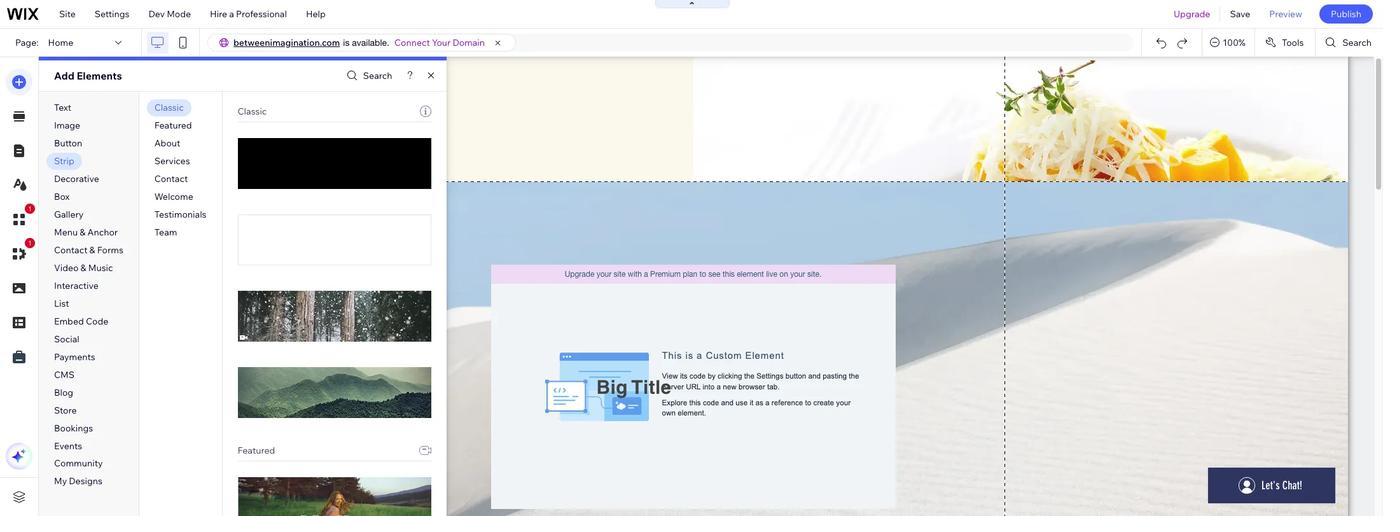 Task type: describe. For each thing, give the bounding box(es) containing it.
0 vertical spatial search
[[1343, 37, 1372, 48]]

classic featured about services contact welcome testimonials team
[[155, 102, 207, 238]]

dev mode
[[149, 8, 191, 20]]

dev
[[149, 8, 165, 20]]

help
[[306, 8, 326, 20]]

100%
[[1223, 37, 1246, 48]]

classic for classic featured about services contact welcome testimonials team
[[155, 102, 184, 114]]

community
[[54, 458, 103, 469]]

bookings
[[54, 422, 93, 434]]

mode
[[167, 8, 191, 20]]

interactive
[[54, 280, 99, 291]]

2 1 button from the top
[[6, 238, 35, 267]]

gallery
[[54, 209, 84, 220]]

image
[[54, 120, 80, 131]]

save
[[1231, 8, 1251, 20]]

social
[[54, 333, 79, 345]]

list
[[54, 298, 69, 309]]

1 for 2nd 1 button from the top of the page
[[28, 239, 32, 247]]

featured inside "classic featured about services contact welcome testimonials team"
[[155, 120, 192, 131]]

testimonials
[[155, 209, 207, 220]]

tools
[[1282, 37, 1304, 48]]

classic for classic
[[238, 106, 267, 117]]

add elements
[[54, 69, 122, 82]]

my
[[54, 476, 67, 487]]

1 for second 1 button from the bottom of the page
[[28, 205, 32, 213]]

blog
[[54, 387, 73, 398]]

domain
[[453, 37, 485, 48]]

elements
[[77, 69, 122, 82]]

1 vertical spatial search
[[363, 70, 392, 81]]

upgrade
[[1174, 8, 1211, 20]]

tools button
[[1256, 29, 1316, 57]]

events
[[54, 440, 82, 452]]

strip
[[54, 155, 74, 167]]

your
[[432, 37, 451, 48]]

box
[[54, 191, 70, 203]]

about
[[155, 138, 180, 149]]

0 horizontal spatial search button
[[344, 67, 392, 85]]

designs
[[69, 476, 102, 487]]

payments
[[54, 351, 95, 363]]

100% button
[[1203, 29, 1255, 57]]

button
[[54, 138, 82, 149]]



Task type: locate. For each thing, give the bounding box(es) containing it.
1 vertical spatial 1
[[28, 239, 32, 247]]

store
[[54, 405, 77, 416]]

1 vertical spatial search button
[[344, 67, 392, 85]]

connect
[[395, 37, 430, 48]]

1 button left menu
[[6, 204, 35, 233]]

contact down "services"
[[155, 173, 188, 185]]

decorative
[[54, 173, 99, 185]]

menu
[[54, 227, 78, 238]]

contact up video
[[54, 244, 87, 256]]

1 horizontal spatial contact
[[155, 173, 188, 185]]

classic inside "classic featured about services contact welcome testimonials team"
[[155, 102, 184, 114]]

1 button
[[6, 204, 35, 233], [6, 238, 35, 267]]

publish button
[[1320, 4, 1374, 24]]

featured
[[155, 120, 192, 131], [238, 445, 275, 456]]

services
[[155, 155, 190, 167]]

embed
[[54, 316, 84, 327]]

welcome
[[155, 191, 193, 203]]

& left forms
[[89, 244, 95, 256]]

1 button left video
[[6, 238, 35, 267]]

2 1 from the top
[[28, 239, 32, 247]]

text
[[54, 102, 71, 114]]

0 vertical spatial 1 button
[[6, 204, 35, 233]]

0 vertical spatial 1
[[28, 205, 32, 213]]

team
[[155, 227, 177, 238]]

& right video
[[81, 262, 86, 274]]

1
[[28, 205, 32, 213], [28, 239, 32, 247]]

is available. connect your domain
[[343, 37, 485, 48]]

contact inside "classic featured about services contact welcome testimonials team"
[[155, 173, 188, 185]]

cms
[[54, 369, 74, 380]]

0 horizontal spatial featured
[[155, 120, 192, 131]]

publish
[[1331, 8, 1362, 20]]

1 horizontal spatial classic
[[238, 106, 267, 117]]

search down publish
[[1343, 37, 1372, 48]]

save button
[[1221, 0, 1260, 28]]

1 1 button from the top
[[6, 204, 35, 233]]

1 vertical spatial featured
[[238, 445, 275, 456]]

& right menu
[[80, 227, 86, 238]]

music
[[88, 262, 113, 274]]

contact
[[155, 173, 188, 185], [54, 244, 87, 256]]

1 vertical spatial 1 button
[[6, 238, 35, 267]]

search down 'available.'
[[363, 70, 392, 81]]

hire a professional
[[210, 8, 287, 20]]

classic
[[155, 102, 184, 114], [238, 106, 267, 117]]

anchor
[[88, 227, 118, 238]]

1 1 from the top
[[28, 205, 32, 213]]

settings
[[95, 8, 129, 20]]

forms
[[97, 244, 123, 256]]

preview button
[[1260, 0, 1312, 28]]

search button down publish button
[[1316, 29, 1384, 57]]

betweenimagination.com
[[234, 37, 340, 48]]

code
[[86, 316, 108, 327]]

1 horizontal spatial search button
[[1316, 29, 1384, 57]]

preview
[[1270, 8, 1303, 20]]

1 horizontal spatial featured
[[238, 445, 275, 456]]

professional
[[236, 8, 287, 20]]

search button
[[1316, 29, 1384, 57], [344, 67, 392, 85]]

0 horizontal spatial contact
[[54, 244, 87, 256]]

text image button strip decorative box gallery menu & anchor contact & forms video & music interactive list embed code social payments cms blog store bookings events community my designs
[[54, 102, 123, 487]]

0 vertical spatial &
[[80, 227, 86, 238]]

a
[[229, 8, 234, 20]]

2 vertical spatial &
[[81, 262, 86, 274]]

contact inside text image button strip decorative box gallery menu & anchor contact & forms video & music interactive list embed code social payments cms blog store bookings events community my designs
[[54, 244, 87, 256]]

search button down 'available.'
[[344, 67, 392, 85]]

home
[[48, 37, 73, 48]]

&
[[80, 227, 86, 238], [89, 244, 95, 256], [81, 262, 86, 274]]

0 vertical spatial contact
[[155, 173, 188, 185]]

video
[[54, 262, 79, 274]]

search
[[1343, 37, 1372, 48], [363, 70, 392, 81]]

0 horizontal spatial classic
[[155, 102, 184, 114]]

0 vertical spatial featured
[[155, 120, 192, 131]]

site
[[59, 8, 76, 20]]

available.
[[352, 38, 389, 48]]

1 vertical spatial &
[[89, 244, 95, 256]]

1 horizontal spatial search
[[1343, 37, 1372, 48]]

0 vertical spatial search button
[[1316, 29, 1384, 57]]

0 horizontal spatial search
[[363, 70, 392, 81]]

1 vertical spatial contact
[[54, 244, 87, 256]]

add
[[54, 69, 74, 82]]

hire
[[210, 8, 227, 20]]

is
[[343, 38, 350, 48]]



Task type: vqa. For each thing, say whether or not it's contained in the screenshot.
the top Page
no



